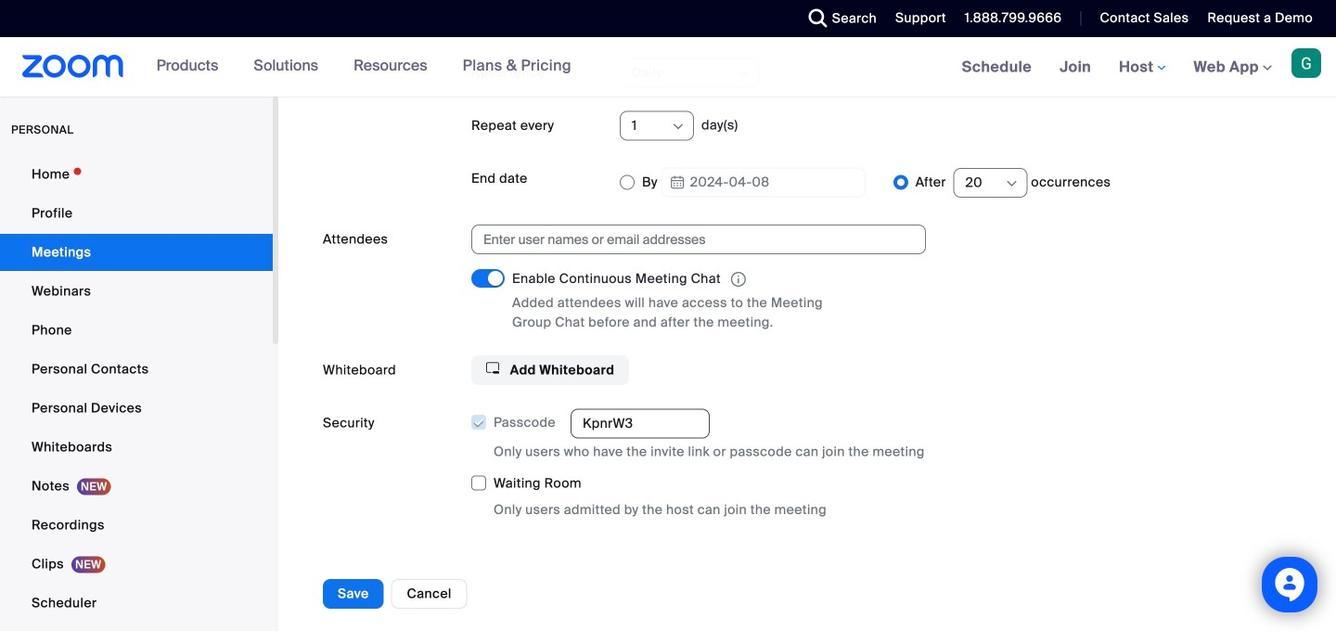 Task type: describe. For each thing, give the bounding box(es) containing it.
zoom logo image
[[22, 55, 124, 78]]

Persistent Chat, enter email address,Enter user names or email addresses text field
[[484, 226, 897, 254]]



Task type: locate. For each thing, give the bounding box(es) containing it.
product information navigation
[[143, 37, 586, 97]]

group
[[471, 409, 1292, 520]]

None text field
[[571, 409, 710, 438]]

option group
[[620, 164, 1292, 202]]

banner
[[0, 37, 1336, 98]]

Date Picker text field
[[662, 168, 866, 197]]

application
[[512, 269, 865, 290]]

personal menu menu
[[0, 156, 273, 631]]

show options image
[[671, 119, 686, 134]]

learn more about enable continuous meeting chat image
[[726, 271, 752, 288]]

add whiteboard image
[[486, 362, 499, 375]]

meetings navigation
[[948, 37, 1336, 98]]

profile picture image
[[1292, 48, 1322, 78]]



Task type: vqa. For each thing, say whether or not it's contained in the screenshot.
leftmost window new icon
no



